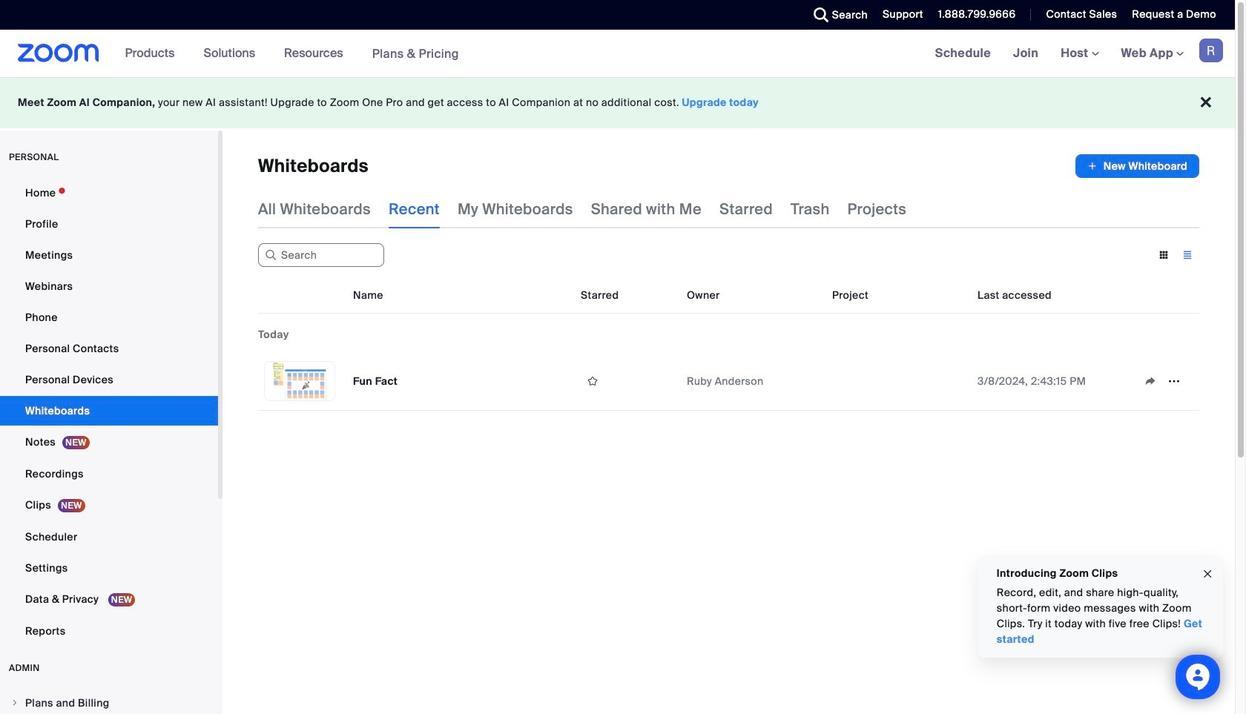 Task type: describe. For each thing, give the bounding box(es) containing it.
click to star the whiteboard fun fact image
[[581, 375, 604, 388]]

right image
[[10, 699, 19, 708]]

personal menu menu
[[0, 178, 218, 647]]

Search text field
[[258, 243, 384, 267]]

thumbnail of fun fact image
[[265, 362, 334, 401]]



Task type: locate. For each thing, give the bounding box(es) containing it.
product information navigation
[[114, 30, 470, 78]]

profile picture image
[[1199, 39, 1223, 62]]

cell
[[826, 352, 972, 411]]

meetings navigation
[[924, 30, 1235, 78]]

zoom logo image
[[18, 44, 99, 62]]

close image
[[1202, 566, 1213, 583]]

menu item
[[0, 689, 218, 714]]

fun fact element
[[353, 375, 398, 388]]

tabs of all whiteboard page tab list
[[258, 190, 906, 228]]

grid mode, not selected image
[[1152, 248, 1176, 262]]

footer
[[0, 77, 1235, 128]]

banner
[[0, 30, 1235, 78]]

list mode, selected image
[[1176, 248, 1199, 262]]

application
[[1075, 154, 1199, 178]]



Task type: vqa. For each thing, say whether or not it's contained in the screenshot.
topmost Access
no



